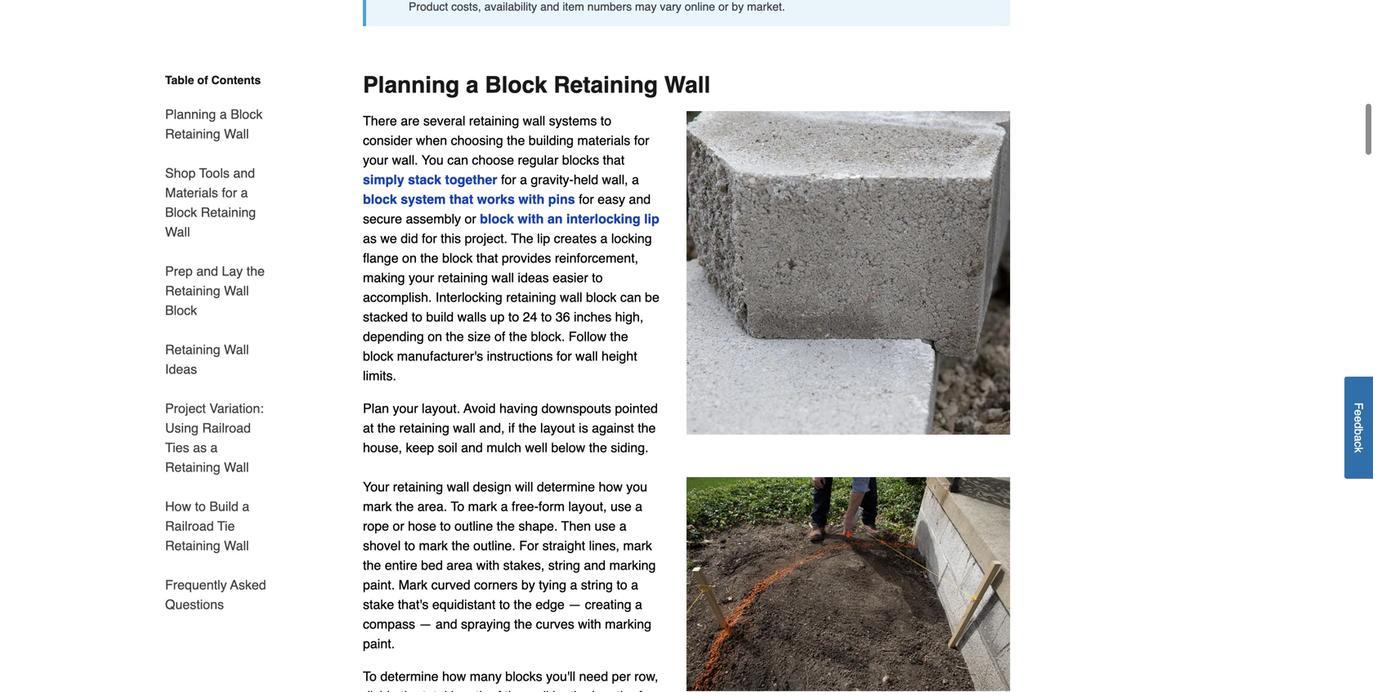 Task type: describe. For each thing, give the bounding box(es) containing it.
block down this
[[442, 251, 473, 266]]

1 horizontal spatial lip
[[644, 211, 660, 227]]

to determine how many blocks you'll need per row, divide the total length of the wall by the length of 
[[363, 669, 998, 693]]

a up choosing
[[466, 72, 479, 98]]

or inside for easy and secure assembly or
[[465, 211, 476, 227]]

vary
[[660, 0, 682, 13]]

build
[[426, 309, 454, 325]]

prep and lay the retaining wall block
[[165, 264, 265, 318]]

wall inside shop tools and materials for a block retaining wall
[[165, 224, 190, 240]]

there are several retaining wall systems to consider when choosing the building materials for your wall. you can choose regular blocks that simply stack together for a gravity-held wall, a block system that works with pins
[[363, 113, 650, 207]]

area.
[[418, 499, 447, 514]]

determine inside your retaining wall design will determine how you mark the area. to mark a free-form layout, use a rope or hose to outline the shape. then use a shovel to mark the outline. for straight lines, mark the entire bed area with stakes, string and marking paint. mark curved corners by tying a string to a stake that's equidistant to the edge — creating a compass — and spraying the curves with marking paint.
[[537, 480, 595, 495]]

mark up bed
[[419, 538, 448, 554]]

table of contents element
[[146, 72, 268, 615]]

2 length from the left
[[592, 689, 628, 693]]

how to build a railroad tie retaining wall link
[[165, 487, 268, 566]]

if
[[509, 421, 515, 436]]

did
[[401, 231, 418, 246]]

your inside the there are several retaining wall systems to consider when choosing the building materials for your wall. you can choose regular blocks that simply stack together for a gravity-held wall, a block system that works with pins
[[363, 153, 389, 168]]

entire
[[385, 558, 418, 573]]

f e e d b a c k
[[1353, 403, 1366, 453]]

table of contents
[[165, 74, 261, 87]]

planning a block retaining wall inside planning a block retaining wall link
[[165, 107, 263, 141]]

at
[[363, 421, 374, 436]]

for down block. at the left top
[[557, 349, 572, 364]]

table
[[165, 74, 194, 87]]

design
[[473, 480, 512, 495]]

with inside block with an interlocking lip as we did for this project. the lip creates a locking flange on the block that provides reinforcement, making your retaining wall ideas easier to accomplish. interlocking retaining wall block can be stacked to build walls up to 24 to 36 inches high, depending on the size of the block. follow the block manufacturer's instructions for wall height limits.
[[518, 211, 544, 227]]

f
[[1353, 403, 1366, 410]]

high,
[[615, 309, 644, 325]]

block up building
[[485, 72, 548, 98]]

together
[[445, 172, 498, 187]]

tie
[[217, 519, 235, 534]]

inches
[[574, 309, 612, 325]]

interlocking
[[436, 290, 503, 305]]

choose
[[472, 153, 514, 168]]

0 vertical spatial string
[[549, 558, 581, 573]]

is
[[579, 421, 589, 436]]

the down the "spraying"
[[505, 689, 523, 693]]

ideas
[[165, 362, 197, 377]]

simply
[[363, 172, 405, 187]]

block down "works"
[[480, 211, 514, 227]]

0 horizontal spatial —
[[419, 617, 432, 632]]

a down you
[[635, 499, 643, 514]]

per
[[612, 669, 631, 684]]

shovel
[[363, 538, 401, 554]]

mark up outline
[[468, 499, 497, 514]]

the down the against
[[589, 440, 607, 455]]

block with an interlocking lip link
[[480, 211, 660, 227]]

your retaining wall design will determine how you mark the area. to mark a free-form layout, use a rope or hose to outline the shape. then use a shovel to mark the outline. for straight lines, mark the entire bed area with stakes, string and marking paint. mark curved corners by tying a string to a stake that's equidistant to the edge — creating a compass — and spraying the curves with marking paint.
[[363, 480, 656, 652]]

retaining inside shop tools and materials for a block retaining wall
[[201, 205, 256, 220]]

accomplish.
[[363, 290, 432, 305]]

will
[[515, 480, 533, 495]]

b
[[1353, 429, 1366, 436]]

of down row,
[[631, 689, 642, 693]]

assembly
[[406, 211, 461, 227]]

having
[[500, 401, 538, 416]]

to left the 'build'
[[412, 309, 423, 325]]

retaining up interlocking
[[438, 270, 488, 285]]

retaining wall ideas
[[165, 342, 249, 377]]

are
[[401, 113, 420, 128]]

total
[[423, 689, 447, 693]]

to inside how to build a railroad tie retaining wall
[[195, 499, 206, 514]]

project variation: using railroad ties as a retaining wall link
[[165, 389, 268, 487]]

a inside shop tools and materials for a block retaining wall
[[241, 185, 248, 200]]

0 vertical spatial —
[[568, 597, 582, 612]]

be
[[645, 290, 660, 305]]

well
[[525, 440, 548, 455]]

determine inside to determine how many blocks you'll need per row, divide the total length of the wall by the length of
[[381, 669, 439, 684]]

1 paint. from the top
[[363, 578, 395, 593]]

wall inside the there are several retaining wall systems to consider when choosing the building materials for your wall. you can choose regular blocks that simply stack together for a gravity-held wall, a block system that works with pins
[[523, 113, 546, 128]]

0 horizontal spatial on
[[402, 251, 417, 266]]

equidistant
[[432, 597, 496, 612]]

how inside to determine how many blocks you'll need per row, divide the total length of the wall by the length of
[[442, 669, 466, 684]]

materials
[[165, 185, 218, 200]]

wall inside prep and lay the retaining wall block
[[224, 283, 249, 298]]

mark right the lines,
[[623, 538, 652, 554]]

1 horizontal spatial planning a block retaining wall
[[363, 72, 711, 98]]

several
[[423, 113, 466, 128]]

the right if
[[519, 421, 537, 436]]

a down "regular" at left top
[[520, 172, 527, 187]]

d
[[1353, 423, 1366, 429]]

for right the did
[[422, 231, 437, 246]]

shop tools and materials for a block retaining wall link
[[165, 154, 268, 252]]

the up 'outline.'
[[497, 519, 515, 534]]

then
[[562, 519, 591, 534]]

how
[[165, 499, 191, 514]]

project.
[[465, 231, 508, 246]]

or inside your retaining wall design will determine how you mark the area. to mark a free-form layout, use a rope or hose to outline the shape. then use a shovel to mark the outline. for straight lines, mark the entire bed area with stakes, string and marking paint. mark curved corners by tying a string to a stake that's equidistant to the edge — creating a compass — and spraying the curves with marking paint.
[[393, 519, 405, 534]]

a up the lines,
[[620, 519, 627, 534]]

wall inside retaining wall ideas
[[224, 342, 249, 357]]

area
[[447, 558, 473, 573]]

plan
[[363, 401, 389, 416]]

c
[[1353, 442, 1366, 448]]

depending
[[363, 329, 424, 344]]

wall down online
[[665, 72, 711, 98]]

outline
[[455, 519, 493, 534]]

easy
[[598, 192, 626, 207]]

block system that works with pins link
[[363, 192, 575, 207]]

a inside how to build a railroad tie retaining wall
[[242, 499, 250, 514]]

block inside shop tools and materials for a block retaining wall
[[165, 205, 197, 220]]

bed
[[421, 558, 443, 573]]

retaining inside prep and lay the retaining wall block
[[165, 283, 220, 298]]

system
[[401, 192, 446, 207]]

walls
[[458, 309, 487, 325]]

frequently asked questions link
[[165, 566, 268, 615]]

the inside prep and lay the retaining wall block
[[247, 264, 265, 279]]

2 e from the top
[[1353, 416, 1366, 423]]

corners
[[474, 578, 518, 593]]

ideas
[[518, 270, 549, 285]]

creating
[[585, 597, 632, 612]]

reinforcement,
[[555, 251, 639, 266]]

and down equidistant
[[436, 617, 458, 632]]

costs,
[[451, 0, 481, 13]]

a right wall,
[[632, 172, 639, 187]]

asked
[[230, 578, 266, 593]]

frequently asked questions
[[165, 578, 266, 612]]

mark
[[399, 578, 428, 593]]

the down pointed
[[638, 421, 656, 436]]

k
[[1353, 448, 1366, 453]]

your
[[363, 480, 389, 495]]

wall.
[[392, 153, 418, 168]]

wall left ideas
[[492, 270, 514, 285]]

with inside the there are several retaining wall systems to consider when choosing the building materials for your wall. you can choose regular blocks that simply stack together for a gravity-held wall, a block system that works with pins
[[519, 192, 545, 207]]

retaining up systems
[[554, 72, 658, 98]]

0 vertical spatial marking
[[610, 558, 656, 573]]

a inside the planning a block retaining wall
[[220, 107, 227, 122]]

siding.
[[611, 440, 649, 455]]

by inside to determine how many blocks you'll need per row, divide the total length of the wall by the length of
[[553, 689, 567, 693]]

with down 'outline.'
[[477, 558, 500, 573]]

retaining up shop
[[165, 126, 220, 141]]

to up creating
[[617, 578, 628, 593]]

0 vertical spatial use
[[611, 499, 632, 514]]

tools
[[199, 166, 230, 181]]

and down the lines,
[[584, 558, 606, 573]]

of right table
[[197, 74, 208, 87]]

the up the 'height'
[[610, 329, 629, 344]]

the down need
[[570, 689, 589, 693]]

the left curves
[[514, 617, 533, 632]]

with down creating
[[578, 617, 602, 632]]

item
[[563, 0, 584, 13]]

0 vertical spatial planning
[[363, 72, 460, 98]]

wall down follow
[[576, 349, 598, 364]]

held
[[574, 172, 599, 187]]

to right up
[[509, 309, 519, 325]]

a close-up of the lip on the back of a wall block locking it to the lower course of block. image
[[687, 111, 1011, 435]]

block up inches
[[586, 290, 617, 305]]

block inside the there are several retaining wall systems to consider when choosing the building materials for your wall. you can choose regular blocks that simply stack together for a gravity-held wall, a block system that works with pins
[[363, 192, 397, 207]]

shop
[[165, 166, 196, 181]]

soil
[[438, 440, 458, 455]]

the inside the there are several retaining wall systems to consider when choosing the building materials for your wall. you can choose regular blocks that simply stack together for a gravity-held wall, a block system that works with pins
[[507, 133, 525, 148]]

for up "works"
[[501, 172, 516, 187]]

house,
[[363, 440, 402, 455]]



Task type: vqa. For each thing, say whether or not it's contained in the screenshot.
topmost the-
no



Task type: locate. For each thing, give the bounding box(es) containing it.
0 horizontal spatial to
[[363, 669, 377, 684]]

gravity-
[[531, 172, 574, 187]]

for down tools
[[222, 185, 237, 200]]

your right the plan
[[393, 401, 418, 416]]

can inside block with an interlocking lip as we did for this project. the lip creates a locking flange on the block that provides reinforcement, making your retaining wall ideas easier to accomplish. interlocking retaining wall block can be stacked to build walls up to 24 to 36 inches high, depending on the size of the block. follow the block manufacturer's instructions for wall height limits.
[[620, 290, 642, 305]]

spraying
[[461, 617, 511, 632]]

for
[[519, 538, 539, 554]]

2 paint. from the top
[[363, 637, 395, 652]]

to up entire
[[405, 538, 415, 554]]

1 length from the left
[[451, 689, 487, 693]]

prep
[[165, 264, 193, 279]]

to inside to determine how many blocks you'll need per row, divide the total length of the wall by the length of
[[363, 669, 377, 684]]

1 vertical spatial blocks
[[506, 669, 543, 684]]

1 horizontal spatial blocks
[[562, 153, 599, 168]]

0 vertical spatial can
[[447, 153, 469, 168]]

2 vertical spatial that
[[477, 251, 498, 266]]

by down stakes,
[[522, 578, 535, 593]]

block with an interlocking lip as we did for this project. the lip creates a locking flange on the block that provides reinforcement, making your retaining wall ideas easier to accomplish. interlocking retaining wall block can be stacked to build walls up to 24 to 36 inches high, depending on the size of the block. follow the block manufacturer's instructions for wall height limits.
[[363, 211, 660, 384]]

1 horizontal spatial to
[[451, 499, 465, 514]]

with
[[519, 192, 545, 207], [518, 211, 544, 227], [477, 558, 500, 573], [578, 617, 602, 632]]

that
[[603, 153, 625, 168], [450, 192, 474, 207], [477, 251, 498, 266]]

how inside your retaining wall design will determine how you mark the area. to mark a free-form layout, use a rope or hose to outline the shape. then use a shovel to mark the outline. for straight lines, mark the entire bed area with stakes, string and marking paint. mark curved corners by tying a string to a stake that's equidistant to the edge — creating a compass — and spraying the curves with marking paint.
[[599, 480, 623, 495]]

railroad down 'variation:'
[[202, 421, 251, 436]]

lip
[[644, 211, 660, 227], [537, 231, 550, 246]]

1 horizontal spatial on
[[428, 329, 442, 344]]

product costs, availability and item numbers may vary online or by market.
[[409, 0, 786, 13]]

use
[[611, 499, 632, 514], [595, 519, 616, 534]]

and inside prep and lay the retaining wall block
[[196, 264, 218, 279]]

retaining up keep
[[399, 421, 450, 436]]

up
[[490, 309, 505, 325]]

0 vertical spatial planning a block retaining wall
[[363, 72, 711, 98]]

e
[[1353, 410, 1366, 416], [1353, 416, 1366, 423]]

to
[[451, 499, 465, 514], [363, 669, 377, 684]]

that inside block with an interlocking lip as we did for this project. the lip creates a locking flange on the block that provides reinforcement, making your retaining wall ideas easier to accomplish. interlocking retaining wall block can be stacked to build walls up to 24 to 36 inches high, depending on the size of the block. follow the block manufacturer's instructions for wall height limits.
[[477, 251, 498, 266]]

you'll
[[546, 669, 576, 684]]

0 horizontal spatial can
[[447, 153, 469, 168]]

0 horizontal spatial blocks
[[506, 669, 543, 684]]

0 horizontal spatial or
[[393, 519, 405, 534]]

ties
[[165, 440, 189, 455]]

to up divide
[[363, 669, 377, 684]]

and left lay at left
[[196, 264, 218, 279]]

block inside prep and lay the retaining wall block
[[165, 303, 197, 318]]

0 horizontal spatial lip
[[537, 231, 550, 246]]

hose
[[408, 519, 437, 534]]

planning a block retaining wall link
[[165, 95, 268, 154]]

layout.
[[422, 401, 461, 416]]

determine up "total"
[[381, 669, 439, 684]]

the up "hose"
[[396, 499, 414, 514]]

0 vertical spatial your
[[363, 153, 389, 168]]

0 horizontal spatial string
[[549, 558, 581, 573]]

a right 'materials'
[[241, 185, 248, 200]]

form
[[539, 499, 565, 514]]

plan your layout. avoid having downspouts pointed at the retaining wall and, if the layout is against the house, keep soil and mulch well below the siding.
[[363, 401, 658, 455]]

retaining inside 'project variation: using railroad ties as a retaining wall'
[[165, 460, 220, 475]]

retaining inside retaining wall ideas
[[165, 342, 220, 357]]

1 horizontal spatial as
[[363, 231, 377, 246]]

1 horizontal spatial planning
[[363, 72, 460, 98]]

blocks up held at left
[[562, 153, 599, 168]]

retaining up area.
[[393, 480, 443, 495]]

as
[[363, 231, 377, 246], [193, 440, 207, 455]]

pointed
[[615, 401, 658, 416]]

marking down creating
[[605, 617, 652, 632]]

building
[[529, 133, 574, 148]]

1 vertical spatial —
[[419, 617, 432, 632]]

project
[[165, 401, 206, 416]]

marking
[[610, 558, 656, 573], [605, 617, 652, 632]]

1 horizontal spatial string
[[581, 578, 613, 593]]

f e e d b a c k button
[[1345, 377, 1374, 479]]

the up instructions
[[509, 329, 527, 344]]

and right tools
[[233, 166, 255, 181]]

for
[[634, 133, 650, 148], [501, 172, 516, 187], [222, 185, 237, 200], [579, 192, 594, 207], [422, 231, 437, 246], [557, 349, 572, 364]]

your inside block with an interlocking lip as we did for this project. the lip creates a locking flange on the block that provides reinforcement, making your retaining wall ideas easier to accomplish. interlocking retaining wall block can be stacked to build walls up to 24 to 36 inches high, depending on the size of the block. follow the block manufacturer's instructions for wall height limits.
[[409, 270, 434, 285]]

the up area
[[452, 538, 470, 554]]

a inside block with an interlocking lip as we did for this project. the lip creates a locking flange on the block that provides reinforcement, making your retaining wall ideas easier to accomplish. interlocking retaining wall block can be stacked to build walls up to 24 to 36 inches high, depending on the size of the block. follow the block manufacturer's instructions for wall height limits.
[[601, 231, 608, 246]]

0 horizontal spatial planning a block retaining wall
[[165, 107, 263, 141]]

choosing
[[451, 133, 503, 148]]

0 horizontal spatial that
[[450, 192, 474, 207]]

planning a block retaining wall up systems
[[363, 72, 711, 98]]

how up "total"
[[442, 669, 466, 684]]

paint. down compass
[[363, 637, 395, 652]]

for down held at left
[[579, 192, 594, 207]]

retaining up ideas
[[165, 342, 220, 357]]

you
[[422, 153, 444, 168]]

to right 24
[[541, 309, 552, 325]]

making
[[363, 270, 405, 285]]

planning a block retaining wall
[[363, 72, 711, 98], [165, 107, 263, 141]]

lip right the
[[537, 231, 550, 246]]

and right soil
[[461, 440, 483, 455]]

can
[[447, 153, 469, 168], [620, 290, 642, 305]]

and inside plan your layout. avoid having downspouts pointed at the retaining wall and, if the layout is against the house, keep soil and mulch well below the siding.
[[461, 440, 483, 455]]

1 e from the top
[[1353, 410, 1366, 416]]

1 vertical spatial railroad
[[165, 519, 214, 534]]

the right lay at left
[[247, 264, 265, 279]]

1 vertical spatial your
[[409, 270, 434, 285]]

block up the secure
[[363, 192, 397, 207]]

railroad inside 'project variation: using railroad ties as a retaining wall'
[[202, 421, 251, 436]]

to
[[601, 113, 612, 128], [592, 270, 603, 285], [412, 309, 423, 325], [509, 309, 519, 325], [541, 309, 552, 325], [195, 499, 206, 514], [440, 519, 451, 534], [405, 538, 415, 554], [617, 578, 628, 593], [499, 597, 510, 612]]

1 vertical spatial by
[[522, 578, 535, 593]]

string up creating
[[581, 578, 613, 593]]

2 vertical spatial by
[[553, 689, 567, 693]]

a left the free-
[[501, 499, 508, 514]]

1 horizontal spatial length
[[592, 689, 628, 693]]

how left you
[[599, 480, 623, 495]]

retaining down tie at the bottom left of the page
[[165, 538, 220, 554]]

can inside the there are several retaining wall systems to consider when choosing the building materials for your wall. you can choose regular blocks that simply stack together for a gravity-held wall, a block system that works with pins
[[447, 153, 469, 168]]

retaining up 24
[[506, 290, 556, 305]]

0 horizontal spatial how
[[442, 669, 466, 684]]

use down you
[[611, 499, 632, 514]]

a inside button
[[1353, 436, 1366, 442]]

1 horizontal spatial determine
[[537, 480, 595, 495]]

for inside for easy and secure assembly or
[[579, 192, 594, 207]]

to down reinforcement,
[[592, 270, 603, 285]]

layout,
[[569, 499, 607, 514]]

the left 'edge'
[[514, 597, 532, 612]]

consider
[[363, 133, 413, 148]]

string down the straight
[[549, 558, 581, 573]]

as left we
[[363, 231, 377, 246]]

the left "total"
[[401, 689, 419, 693]]

the
[[507, 133, 525, 148], [421, 251, 439, 266], [247, 264, 265, 279], [446, 329, 464, 344], [509, 329, 527, 344], [610, 329, 629, 344], [378, 421, 396, 436], [519, 421, 537, 436], [638, 421, 656, 436], [589, 440, 607, 455], [396, 499, 414, 514], [497, 519, 515, 534], [452, 538, 470, 554], [363, 558, 381, 573], [514, 597, 532, 612], [514, 617, 533, 632], [401, 689, 419, 693], [505, 689, 523, 693], [570, 689, 589, 693]]

many
[[470, 669, 502, 684]]

height
[[602, 349, 638, 364]]

outline.
[[474, 538, 516, 554]]

that down project.
[[477, 251, 498, 266]]

frequently
[[165, 578, 227, 593]]

1 horizontal spatial can
[[620, 290, 642, 305]]

to inside your retaining wall design will determine how you mark the area. to mark a free-form layout, use a rope or hose to outline the shape. then use a shovel to mark the outline. for straight lines, mark the entire bed area with stakes, string and marking paint. mark curved corners by tying a string to a stake that's equidistant to the edge — creating a compass — and spraying the curves with marking paint.
[[451, 499, 465, 514]]

0 horizontal spatial as
[[193, 440, 207, 455]]

contents
[[211, 74, 261, 87]]

limits.
[[363, 368, 396, 384]]

determine
[[537, 480, 595, 495], [381, 669, 439, 684]]

of down the "many"
[[490, 689, 501, 693]]

wall up area.
[[447, 480, 469, 495]]

to down corners
[[499, 597, 510, 612]]

need
[[579, 669, 608, 684]]

1 vertical spatial marking
[[605, 617, 652, 632]]

0 horizontal spatial by
[[522, 578, 535, 593]]

block
[[363, 192, 397, 207], [480, 211, 514, 227], [442, 251, 473, 266], [586, 290, 617, 305], [363, 349, 394, 364]]

for right 'materials'
[[634, 133, 650, 148]]

on
[[402, 251, 417, 266], [428, 329, 442, 344]]

1 vertical spatial use
[[595, 519, 616, 534]]

follow
[[569, 329, 607, 344]]

0 vertical spatial blocks
[[562, 153, 599, 168]]

wall inside 'project variation: using railroad ties as a retaining wall'
[[224, 460, 249, 475]]

1 vertical spatial lip
[[537, 231, 550, 246]]

and inside for easy and secure assembly or
[[629, 192, 651, 207]]

retaining inside how to build a railroad tie retaining wall
[[165, 538, 220, 554]]

stake
[[363, 597, 394, 612]]

availability
[[485, 0, 537, 13]]

materials
[[578, 133, 631, 148]]

0 horizontal spatial determine
[[381, 669, 439, 684]]

wall inside your retaining wall design will determine how you mark the area. to mark a free-form layout, use a rope or hose to outline the shape. then use a shovel to mark the outline. for straight lines, mark the entire bed area with stakes, string and marking paint. mark curved corners by tying a string to a stake that's equidistant to the edge — creating a compass — and spraying the curves with marking paint.
[[447, 480, 469, 495]]

string
[[549, 558, 581, 573], [581, 578, 613, 593]]

wall inside how to build a railroad tie retaining wall
[[224, 538, 249, 554]]

block down contents
[[231, 107, 263, 122]]

1 vertical spatial can
[[620, 290, 642, 305]]

to inside the there are several retaining wall systems to consider when choosing the building materials for your wall. you can choose regular blocks that simply stack together for a gravity-held wall, a block system that works with pins
[[601, 113, 612, 128]]

2 horizontal spatial that
[[603, 153, 625, 168]]

on down the 'build'
[[428, 329, 442, 344]]

wall inside the planning a block retaining wall
[[224, 126, 249, 141]]

0 vertical spatial that
[[603, 153, 625, 168]]

retaining down the ties
[[165, 460, 220, 475]]

1 vertical spatial as
[[193, 440, 207, 455]]

1 horizontal spatial or
[[465, 211, 476, 227]]

planning down table
[[165, 107, 216, 122]]

mark down 'your'
[[363, 499, 392, 514]]

0 vertical spatial lip
[[644, 211, 660, 227]]

blocks left the you'll
[[506, 669, 543, 684]]

product
[[409, 0, 448, 13]]

the down assembly on the left
[[421, 251, 439, 266]]

a right tying
[[570, 578, 578, 593]]

for inside shop tools and materials for a block retaining wall
[[222, 185, 237, 200]]

2 horizontal spatial by
[[732, 0, 744, 13]]

0 vertical spatial or
[[719, 0, 729, 13]]

an
[[548, 211, 563, 227]]

regular
[[518, 153, 559, 168]]

1 vertical spatial planning
[[165, 107, 216, 122]]

blocks inside to determine how many blocks you'll need per row, divide the total length of the wall by the length of
[[506, 669, 543, 684]]

and right easy
[[629, 192, 651, 207]]

a person using a can of marking paint tied to a stake to mark a curve in the retaining wall layout. image
[[687, 478, 1011, 692]]

with up the
[[518, 211, 544, 227]]

of inside block with an interlocking lip as we did for this project. the lip creates a locking flange on the block that provides reinforcement, making your retaining wall ideas easier to accomplish. interlocking retaining wall block can be stacked to build walls up to 24 to 36 inches high, depending on the size of the block. follow the block manufacturer's instructions for wall height limits.
[[495, 329, 506, 344]]

determine up form
[[537, 480, 595, 495]]

or down block system that works with pins link
[[465, 211, 476, 227]]

wall down tie at the bottom left of the page
[[224, 538, 249, 554]]

2 horizontal spatial or
[[719, 0, 729, 13]]

stakes,
[[503, 558, 545, 573]]

a inside 'project variation: using railroad ties as a retaining wall'
[[210, 440, 218, 455]]

length down the "many"
[[451, 689, 487, 693]]

or right rope
[[393, 519, 405, 534]]

downspouts
[[542, 401, 612, 416]]

1 vertical spatial paint.
[[363, 637, 395, 652]]

your up simply
[[363, 153, 389, 168]]

that's
[[398, 597, 429, 612]]

1 vertical spatial string
[[581, 578, 613, 593]]

0 vertical spatial on
[[402, 251, 417, 266]]

railroad inside how to build a railroad tie retaining wall
[[165, 519, 214, 534]]

1 horizontal spatial that
[[477, 251, 498, 266]]

the left size
[[446, 329, 464, 344]]

a right creating
[[635, 597, 643, 612]]

shape.
[[519, 519, 558, 534]]

retaining inside your retaining wall design will determine how you mark the area. to mark a free-form layout, use a rope or hose to outline the shape. then use a shovel to mark the outline. for straight lines, mark the entire bed area with stakes, string and marking paint. mark curved corners by tying a string to a stake that's equidistant to the edge — creating a compass — and spraying the curves with marking paint.
[[393, 480, 443, 495]]

mulch
[[487, 440, 522, 455]]

your inside plan your layout. avoid having downspouts pointed at the retaining wall and, if the layout is against the house, keep soil and mulch well below the siding.
[[393, 401, 418, 416]]

marking down the lines,
[[610, 558, 656, 573]]

0 vertical spatial determine
[[537, 480, 595, 495]]

wall up the prep
[[165, 224, 190, 240]]

lay
[[222, 264, 243, 279]]

row,
[[635, 669, 659, 684]]

as for a
[[193, 440, 207, 455]]

wall inside to determine how many blocks you'll need per row, divide the total length of the wall by the length of
[[527, 689, 549, 693]]

can up together on the top left of the page
[[447, 153, 469, 168]]

planning up are
[[363, 72, 460, 98]]

numbers
[[588, 0, 632, 13]]

prep and lay the retaining wall block link
[[165, 252, 268, 330]]

wall up 'variation:'
[[224, 342, 249, 357]]

1 horizontal spatial by
[[553, 689, 567, 693]]

to right "hose"
[[440, 519, 451, 534]]

as inside block with an interlocking lip as we did for this project. the lip creates a locking flange on the block that provides reinforcement, making your retaining wall ideas easier to accomplish. interlocking retaining wall block can be stacked to build walls up to 24 to 36 inches high, depending on the size of the block. follow the block manufacturer's instructions for wall height limits.
[[363, 231, 377, 246]]

on down the did
[[402, 251, 417, 266]]

the down shovel
[[363, 558, 381, 573]]

0 vertical spatial railroad
[[202, 421, 251, 436]]

1 vertical spatial or
[[465, 211, 476, 227]]

railroad
[[202, 421, 251, 436], [165, 519, 214, 534]]

0 vertical spatial to
[[451, 499, 465, 514]]

to up 'materials'
[[601, 113, 612, 128]]

1 horizontal spatial —
[[568, 597, 582, 612]]

wall up building
[[523, 113, 546, 128]]

block up limits.
[[363, 349, 394, 364]]

flange
[[363, 251, 399, 266]]

1 horizontal spatial how
[[599, 480, 623, 495]]

retaining inside the there are several retaining wall systems to consider when choosing the building materials for your wall. you can choose regular blocks that simply stack together for a gravity-held wall, a block system that works with pins
[[469, 113, 519, 128]]

1 vertical spatial planning a block retaining wall
[[165, 107, 263, 141]]

1 vertical spatial determine
[[381, 669, 439, 684]]

a up creating
[[631, 578, 639, 593]]

0 vertical spatial paint.
[[363, 578, 395, 593]]

2 vertical spatial or
[[393, 519, 405, 534]]

blocks inside the there are several retaining wall systems to consider when choosing the building materials for your wall. you can choose regular blocks that simply stack together for a gravity-held wall, a block system that works with pins
[[562, 153, 599, 168]]

retaining
[[469, 113, 519, 128], [438, 270, 488, 285], [506, 290, 556, 305], [399, 421, 450, 436], [393, 480, 443, 495]]

with down gravity-
[[519, 192, 545, 207]]

when
[[416, 133, 447, 148]]

you
[[627, 480, 648, 495]]

instructions
[[487, 349, 553, 364]]

1 vertical spatial that
[[450, 192, 474, 207]]

2 vertical spatial your
[[393, 401, 418, 416]]

and inside shop tools and materials for a block retaining wall
[[233, 166, 255, 181]]

0 horizontal spatial length
[[451, 689, 487, 693]]

0 vertical spatial as
[[363, 231, 377, 246]]

planning inside planning a block retaining wall link
[[165, 107, 216, 122]]

wall down avoid
[[453, 421, 476, 436]]

by inside your retaining wall design will determine how you mark the area. to mark a free-form layout, use a rope or hose to outline the shape. then use a shovel to mark the outline. for straight lines, mark the entire bed area with stakes, string and marking paint. mark curved corners by tying a string to a stake that's equidistant to the edge — creating a compass — and spraying the curves with marking paint.
[[522, 578, 535, 593]]

wall inside plan your layout. avoid having downspouts pointed at the retaining wall and, if the layout is against the house, keep soil and mulch well below the siding.
[[453, 421, 476, 436]]

length
[[451, 689, 487, 693], [592, 689, 628, 693]]

1 vertical spatial how
[[442, 669, 466, 684]]

that up wall,
[[603, 153, 625, 168]]

rope
[[363, 519, 389, 534]]

as inside 'project variation: using railroad ties as a retaining wall'
[[193, 440, 207, 455]]

wall down the you'll
[[527, 689, 549, 693]]

variation:
[[210, 401, 264, 416]]

divide
[[363, 689, 397, 693]]

keep
[[406, 440, 434, 455]]

0 horizontal spatial planning
[[165, 107, 216, 122]]

build
[[210, 499, 239, 514]]

1 vertical spatial on
[[428, 329, 442, 344]]

works
[[477, 192, 515, 207]]

and left item
[[541, 0, 560, 13]]

e up b
[[1353, 416, 1366, 423]]

0 vertical spatial by
[[732, 0, 744, 13]]

1 vertical spatial to
[[363, 669, 377, 684]]

as for we
[[363, 231, 377, 246]]

0 vertical spatial how
[[599, 480, 623, 495]]

length down per
[[592, 689, 628, 693]]

wall down the "easier"
[[560, 290, 583, 305]]

the right at
[[378, 421, 396, 436]]

retaining inside plan your layout. avoid having downspouts pointed at the retaining wall and, if the layout is against the house, keep soil and mulch well below the siding.
[[399, 421, 450, 436]]



